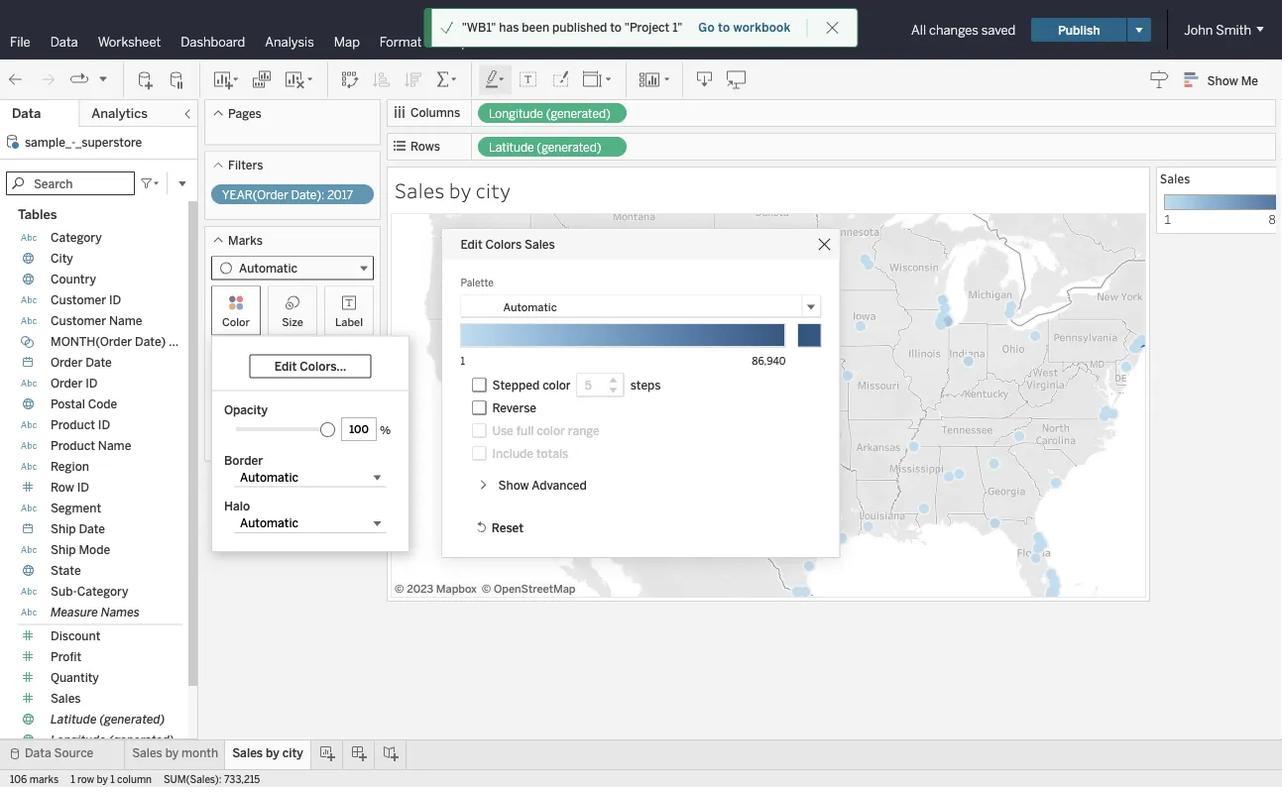 Task type: locate. For each thing, give the bounding box(es) containing it.
1 horizontal spatial latitude (generated)
[[489, 140, 602, 155]]

edit colors sales dialog
[[443, 230, 840, 557]]

sales by month
[[132, 746, 218, 761]]

Search text field
[[6, 172, 135, 195]]

0 horizontal spatial edit
[[274, 359, 297, 374]]

date up mode on the left bottom
[[79, 522, 105, 537]]

order up order id
[[51, 356, 83, 370]]

"wb1"
[[462, 20, 496, 35]]

openstreetmap
[[494, 583, 576, 596]]

date for ship date
[[79, 522, 105, 537]]

edit colors...
[[274, 359, 346, 374]]

name down product id
[[98, 439, 131, 453]]

1 horizontal spatial city
[[476, 177, 511, 204]]

Automatic field
[[461, 295, 822, 319]]

wb1
[[663, 20, 696, 39]]

customer down customer id
[[51, 314, 106, 328]]

color right 'stepped'
[[543, 378, 571, 392]]

by up 'edit colors sales'
[[449, 177, 472, 204]]

%
[[380, 424, 391, 437]]

edit left colors...
[[274, 359, 297, 374]]

1 vertical spatial longitude (generated)
[[51, 733, 174, 748]]

1 horizontal spatial sales by city
[[395, 177, 511, 204]]

data guide image
[[1150, 69, 1170, 89]]

by
[[449, 177, 472, 204], [165, 746, 179, 761], [266, 746, 279, 761], [97, 774, 108, 786]]

edit colors... button
[[250, 355, 371, 378]]

ship down segment on the bottom
[[51, 522, 76, 537]]

name up month(order date) set
[[109, 314, 142, 328]]

show me
[[1208, 73, 1259, 88]]

city up border
[[248, 429, 270, 444]]

data down undo icon at left top
[[12, 106, 41, 122]]

1 to from the left
[[610, 20, 622, 35]]

id up customer name
[[109, 293, 121, 307]]

to right the go
[[718, 20, 730, 35]]

sub-
[[51, 585, 77, 599]]

0 vertical spatial name
[[109, 314, 142, 328]]

1 vertical spatial latitude
[[51, 713, 97, 727]]

all changes saved
[[912, 22, 1016, 38]]

longitude (generated) up 1 row by 1 column
[[51, 733, 174, 748]]

customer down country
[[51, 293, 106, 307]]

ship date
[[51, 522, 105, 537]]

©
[[395, 583, 404, 596], [482, 583, 491, 596]]

duplicate image
[[252, 70, 272, 90]]

ship mode
[[51, 543, 110, 557]]

0 vertical spatial color
[[543, 378, 571, 392]]

ship
[[51, 522, 76, 537], [51, 543, 76, 557]]

show for show me
[[1208, 73, 1239, 88]]

id down the code on the left bottom
[[98, 418, 110, 432]]

changes
[[929, 22, 979, 38]]

tables
[[18, 207, 57, 223]]

city up colors
[[476, 177, 511, 204]]

2 customer from the top
[[51, 314, 106, 328]]

longitude (generated) down format workbook icon
[[489, 107, 611, 121]]

sales by city up 733,215
[[232, 746, 303, 761]]

smith
[[1216, 22, 1252, 38]]

show/hide cards image
[[639, 70, 671, 90]]

1 vertical spatial product
[[51, 439, 95, 453]]

733,215
[[224, 774, 260, 786]]

2 © from the left
[[482, 583, 491, 596]]

1 inside edit colors sales dialog
[[461, 356, 465, 367]]

none text field inside edit colors sales dialog
[[577, 373, 625, 397]]

rows
[[411, 139, 440, 154]]

order date
[[51, 356, 112, 370]]

edit left colors
[[461, 237, 483, 252]]

0 vertical spatial category
[[51, 231, 102, 245]]

0 vertical spatial date
[[86, 356, 112, 370]]

ship for ship date
[[51, 522, 76, 537]]

1 horizontal spatial show
[[1208, 73, 1239, 88]]

longitude (generated)
[[489, 107, 611, 121], [51, 733, 174, 748]]

0 vertical spatial product
[[51, 418, 95, 432]]

0 vertical spatial order
[[51, 356, 83, 370]]

106 marks
[[10, 774, 59, 786]]

profit
[[51, 650, 82, 665]]

swap rows and columns image
[[340, 70, 360, 90]]

0 horizontal spatial latitude
[[51, 713, 97, 727]]

0 vertical spatial longitude
[[489, 107, 543, 121]]

map
[[334, 34, 360, 50]]

by left month
[[165, 746, 179, 761]]

None range field
[[236, 420, 335, 431]]

0 vertical spatial city
[[51, 251, 73, 266]]

mode
[[79, 543, 110, 557]]

1 product from the top
[[51, 418, 95, 432]]

replay animation image
[[69, 70, 89, 90]]

order id
[[51, 376, 98, 391]]

color
[[543, 378, 571, 392], [537, 424, 565, 438]]

1 horizontal spatial edit
[[461, 237, 483, 252]]

0 vertical spatial customer
[[51, 293, 106, 307]]

1
[[1164, 211, 1172, 227], [461, 356, 465, 367], [71, 774, 75, 786], [110, 774, 115, 786]]

0 vertical spatial longitude (generated)
[[489, 107, 611, 121]]

automatic button
[[461, 295, 822, 319]]

id right the row
[[77, 481, 89, 495]]

1 vertical spatial sales by city
[[232, 746, 303, 761]]

longitude up row on the bottom left of page
[[51, 733, 106, 748]]

© 2023 mapbox © openstreetmap
[[395, 583, 576, 596]]

name
[[109, 314, 142, 328], [98, 439, 131, 453]]

data up replay animation image
[[50, 34, 78, 50]]

edit for edit colors sales
[[461, 237, 483, 252]]

color
[[222, 315, 250, 329]]

0 horizontal spatial city
[[282, 746, 303, 761]]

0 horizontal spatial to
[[610, 20, 622, 35]]

go
[[699, 20, 715, 35]]

row
[[51, 481, 74, 495]]

product down postal
[[51, 418, 95, 432]]

1 vertical spatial longitude
[[51, 733, 106, 748]]

redo image
[[38, 70, 58, 90]]

1 vertical spatial name
[[98, 439, 131, 453]]

automatic
[[503, 301, 557, 314], [240, 470, 299, 485], [240, 516, 299, 531]]

city
[[476, 177, 511, 204], [282, 746, 303, 761]]

city up country
[[51, 251, 73, 266]]

product up region
[[51, 439, 95, 453]]

latitude down highlight icon
[[489, 140, 534, 155]]

0 vertical spatial edit
[[461, 237, 483, 252]]

0 vertical spatial sales by city
[[395, 177, 511, 204]]

longitude down show mark labels icon
[[489, 107, 543, 121]]

2 product from the top
[[51, 439, 95, 453]]

by right month
[[266, 746, 279, 761]]

show down include
[[498, 479, 529, 493]]

0 vertical spatial latitude
[[489, 140, 534, 155]]

category up measure names
[[77, 585, 128, 599]]

edit inside dialog
[[461, 237, 483, 252]]

© left 2023
[[395, 583, 404, 596]]

longitude
[[489, 107, 543, 121], [51, 733, 106, 748]]

sort descending image
[[404, 70, 424, 90]]

sum(sales): 733,215
[[164, 774, 260, 786]]

show for show advanced
[[498, 479, 529, 493]]

sum(sales)
[[248, 407, 313, 421]]

0 vertical spatial latitude (generated)
[[489, 140, 602, 155]]

1 vertical spatial show
[[498, 479, 529, 493]]

download image
[[695, 70, 715, 90]]

month(order
[[51, 335, 132, 349]]

john
[[1185, 22, 1213, 38]]

show
[[1208, 73, 1239, 88], [498, 479, 529, 493]]

1 vertical spatial edit
[[274, 359, 297, 374]]

0 horizontal spatial show
[[498, 479, 529, 493]]

mapbox
[[436, 583, 477, 596]]

customer for customer name
[[51, 314, 106, 328]]

marks
[[228, 233, 263, 247]]

0 vertical spatial ship
[[51, 522, 76, 537]]

None text field
[[577, 373, 625, 397]]

data up the 106 marks
[[25, 746, 51, 761]]

color up totals at the left of the page
[[537, 424, 565, 438]]

order up postal
[[51, 376, 83, 391]]

product
[[51, 418, 95, 432], [51, 439, 95, 453]]

1 order from the top
[[51, 356, 83, 370]]

sales by city down rows
[[395, 177, 511, 204]]

sample_-_superstore
[[25, 135, 142, 149]]

1 ship from the top
[[51, 522, 76, 537]]

2 ship from the top
[[51, 543, 76, 557]]

latitude (generated) down format workbook icon
[[489, 140, 602, 155]]

edit inside button
[[274, 359, 297, 374]]

1 vertical spatial order
[[51, 376, 83, 391]]

© right mapbox
[[482, 583, 491, 596]]

1 horizontal spatial ©
[[482, 583, 491, 596]]

been
[[522, 20, 550, 35]]

to left the "project
[[610, 20, 622, 35]]

to
[[610, 20, 622, 35], [718, 20, 730, 35]]

include
[[492, 446, 534, 461]]

quantity
[[51, 671, 99, 685]]

new worksheet image
[[212, 70, 240, 90]]

category up country
[[51, 231, 102, 245]]

automatic down border
[[240, 470, 299, 485]]

show inside button
[[1208, 73, 1239, 88]]

1 vertical spatial category
[[77, 585, 128, 599]]

1 horizontal spatial to
[[718, 20, 730, 35]]

city right month
[[282, 746, 303, 761]]

date down 'month(order'
[[86, 356, 112, 370]]

1 vertical spatial date
[[79, 522, 105, 537]]

product for product id
[[51, 418, 95, 432]]

all
[[912, 22, 927, 38]]

ship for ship mode
[[51, 543, 76, 557]]

reverse use full color range include totals
[[492, 401, 600, 461]]

automatic down 'edit colors sales'
[[503, 301, 557, 314]]

order for order date
[[51, 356, 83, 370]]

tooltip
[[275, 371, 310, 384]]

month
[[182, 746, 218, 761]]

0 horizontal spatial longitude
[[51, 733, 106, 748]]

map element
[[391, 213, 1146, 597]]

1 vertical spatial ship
[[51, 543, 76, 557]]

latitude (generated) up source
[[51, 713, 165, 727]]

_superstore
[[76, 135, 142, 149]]

2 order from the top
[[51, 376, 83, 391]]

palette
[[461, 277, 494, 289]]

0 vertical spatial automatic
[[503, 301, 557, 314]]

ship up the state
[[51, 543, 76, 557]]

0 vertical spatial show
[[1208, 73, 1239, 88]]

halo
[[224, 499, 250, 514]]

0 horizontal spatial longitude (generated)
[[51, 733, 174, 748]]

latitude up source
[[51, 713, 97, 727]]

2 vertical spatial automatic
[[240, 516, 299, 531]]

format workbook image
[[550, 70, 570, 90]]

1 vertical spatial color
[[537, 424, 565, 438]]

1 vertical spatial customer
[[51, 314, 106, 328]]

category
[[51, 231, 102, 245], [77, 585, 128, 599]]

0 horizontal spatial ©
[[395, 583, 404, 596]]

filters
[[228, 158, 263, 173]]

None text field
[[341, 418, 377, 441]]

show left me
[[1208, 73, 1239, 88]]

show inside dropdown button
[[498, 479, 529, 493]]

id for customer id
[[109, 293, 121, 307]]

1 horizontal spatial city
[[248, 429, 270, 444]]

id up postal code
[[86, 376, 98, 391]]

0 horizontal spatial latitude (generated)
[[51, 713, 165, 727]]

1 customer from the top
[[51, 293, 106, 307]]

automatic inside button
[[503, 301, 557, 314]]

set
[[169, 335, 188, 349]]

86
[[1269, 211, 1282, 227]]

automatic down halo
[[240, 516, 299, 531]]

data
[[50, 34, 78, 50], [12, 106, 41, 122], [25, 746, 51, 761]]

clear sheet image
[[284, 70, 315, 90]]

1 vertical spatial latitude (generated)
[[51, 713, 165, 727]]

sort ascending image
[[372, 70, 392, 90]]



Task type: vqa. For each thing, say whether or not it's contained in the screenshot.
Fit "Icon" in the top of the page
yes



Task type: describe. For each thing, give the bounding box(es) containing it.
steps
[[631, 378, 661, 393]]

marks. press enter to open the view data window.. use arrow keys to navigate data visualization elements. image
[[391, 213, 1147, 598]]

new data source image
[[136, 70, 156, 90]]

me
[[1241, 73, 1259, 88]]

year(order
[[222, 188, 289, 202]]

measure names
[[51, 606, 140, 620]]

reverse
[[492, 401, 537, 415]]

© openstreetmap link
[[482, 583, 576, 596]]

state
[[51, 564, 81, 578]]

published
[[553, 20, 607, 35]]

totals
[[536, 446, 569, 461]]

go to workbook
[[699, 20, 791, 35]]

highlight image
[[484, 70, 507, 90]]

year(order date): 2017
[[222, 188, 353, 202]]

month(order date) set
[[51, 335, 188, 349]]

dashboard
[[181, 34, 245, 50]]

0 vertical spatial city
[[476, 177, 511, 204]]

customer for customer id
[[51, 293, 106, 307]]

fit image
[[582, 70, 614, 90]]

2023
[[407, 583, 434, 596]]

"wb1" has been published to "project 1"
[[462, 20, 683, 35]]

1 vertical spatial city
[[282, 746, 303, 761]]

open and edit this workbook in tableau desktop image
[[727, 70, 747, 90]]

sample_-
[[25, 135, 76, 149]]

date):
[[291, 188, 325, 202]]

sales inside edit colors sales dialog
[[525, 237, 555, 252]]

row id
[[51, 481, 89, 495]]

1 vertical spatial data
[[12, 106, 41, 122]]

opacity
[[224, 403, 268, 418]]

name for customer name
[[109, 314, 142, 328]]

columns
[[411, 106, 460, 120]]

data source
[[25, 746, 93, 761]]

1 row by 1 column
[[71, 774, 152, 786]]

"wb1" has been published to "project 1" alert
[[462, 19, 683, 37]]

file
[[10, 34, 30, 50]]

sum(sales):
[[164, 774, 222, 786]]

analytics
[[92, 106, 148, 122]]

id for product id
[[98, 418, 110, 432]]

1 © from the left
[[395, 583, 404, 596]]

worksheet
[[98, 34, 161, 50]]

measure
[[51, 606, 98, 620]]

undo image
[[6, 70, 26, 90]]

order for order id
[[51, 376, 83, 391]]

colors...
[[300, 359, 346, 374]]

1 vertical spatial city
[[248, 429, 270, 444]]

date)
[[135, 335, 166, 349]]

0 vertical spatial data
[[50, 34, 78, 50]]

segment
[[51, 501, 101, 516]]

names
[[101, 606, 140, 620]]

country
[[51, 272, 96, 287]]

show advanced button
[[473, 474, 591, 498]]

help
[[442, 34, 469, 50]]

color inside the reverse use full color range include totals
[[537, 424, 565, 438]]

0 horizontal spatial sales by city
[[232, 746, 303, 761]]

pause auto updates image
[[168, 70, 187, 90]]

show advanced
[[498, 479, 587, 493]]

marks
[[29, 774, 59, 786]]

pages
[[228, 106, 262, 121]]

stepped color
[[492, 378, 571, 392]]

2017
[[327, 188, 353, 202]]

product name
[[51, 439, 131, 453]]

range
[[568, 424, 600, 438]]

1 vertical spatial automatic
[[240, 470, 299, 485]]

full
[[516, 424, 534, 438]]

collapse image
[[182, 108, 193, 120]]

106
[[10, 774, 27, 786]]

format
[[380, 34, 422, 50]]

2 vertical spatial data
[[25, 746, 51, 761]]

size
[[282, 315, 303, 329]]

edit colors sales
[[461, 237, 555, 252]]

border
[[224, 453, 263, 468]]

show me button
[[1176, 64, 1277, 95]]

date for order date
[[86, 356, 112, 370]]

1 horizontal spatial longitude
[[489, 107, 543, 121]]

totals image
[[435, 70, 459, 90]]

draft
[[618, 23, 646, 37]]

"project
[[625, 20, 670, 35]]

to inside alert
[[610, 20, 622, 35]]

© 2023 mapbox link
[[395, 583, 477, 596]]

postal code
[[51, 397, 117, 412]]

product id
[[51, 418, 110, 432]]

edit for edit colors...
[[274, 359, 297, 374]]

replay animation image
[[97, 73, 109, 85]]

id for row id
[[77, 481, 89, 495]]

0 horizontal spatial city
[[51, 251, 73, 266]]

customer id
[[51, 293, 121, 307]]

id for order id
[[86, 376, 98, 391]]

source
[[54, 746, 93, 761]]

postal
[[51, 397, 85, 412]]

advanced
[[532, 479, 587, 493]]

has
[[499, 20, 519, 35]]

1 horizontal spatial longitude (generated)
[[489, 107, 611, 121]]

show mark labels image
[[519, 70, 539, 90]]

column
[[117, 774, 152, 786]]

colors
[[486, 237, 522, 252]]

use
[[492, 424, 514, 438]]

success image
[[440, 21, 454, 35]]

1 horizontal spatial latitude
[[489, 140, 534, 155]]

row
[[77, 774, 94, 786]]

discount
[[51, 629, 101, 644]]

analysis
[[265, 34, 314, 50]]

sub-category
[[51, 585, 128, 599]]

customer name
[[51, 314, 142, 328]]

stepped
[[492, 378, 540, 392]]

label
[[335, 315, 363, 329]]

john smith
[[1185, 22, 1252, 38]]

region
[[51, 460, 89, 474]]

publish button
[[1032, 18, 1127, 42]]

2 to from the left
[[718, 20, 730, 35]]

name for product name
[[98, 439, 131, 453]]

detail
[[221, 371, 251, 384]]

product for product name
[[51, 439, 95, 453]]

by right row on the bottom left of page
[[97, 774, 108, 786]]

publish
[[1058, 23, 1100, 37]]



